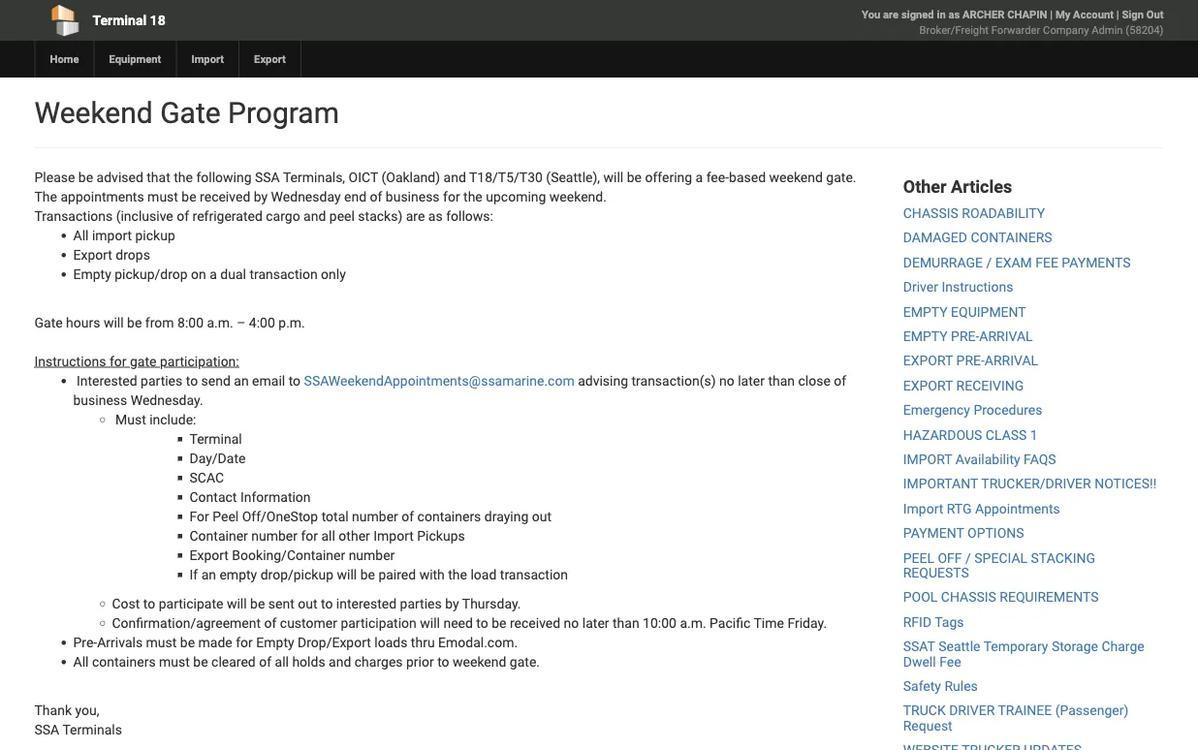 Task type: locate. For each thing, give the bounding box(es) containing it.
temporary
[[984, 639, 1049, 655]]

number up other
[[352, 509, 399, 525]]

and down drop/export
[[329, 654, 351, 670]]

roadability
[[963, 205, 1046, 221]]

an right send
[[234, 373, 249, 389]]

all inside cost to participate will be sent out to interested parties by thursday. confirmation/agreement of customer participation will need to be received no later than 10:00 a.m. pacific time friday. pre-arrivals must be made for empty drop/export loads thru emodal.com. all containers must be cleared of all holds and charges prior to weekend gate.
[[73, 654, 89, 670]]

1 horizontal spatial |
[[1117, 8, 1120, 21]]

0 vertical spatial transaction
[[250, 266, 318, 282]]

0 horizontal spatial export
[[73, 247, 112, 263]]

a left fee-
[[696, 169, 703, 185]]

class
[[986, 427, 1028, 443]]

0 horizontal spatial transaction
[[250, 266, 318, 282]]

be up the appointments
[[78, 169, 93, 185]]

(seattle),
[[546, 169, 601, 185]]

1 vertical spatial terminal
[[190, 431, 242, 447]]

pickup/drop
[[115, 266, 188, 282]]

gate
[[130, 354, 157, 370]]

by up need
[[445, 596, 459, 612]]

no left 10:00
[[564, 615, 579, 631]]

empty pre-arrival link
[[904, 329, 1034, 345]]

and down wednesday
[[304, 208, 326, 224]]

0 vertical spatial empty
[[904, 304, 948, 320]]

ssa
[[255, 169, 280, 185], [34, 722, 59, 738]]

received down the following
[[200, 189, 251, 205]]

as down business for on the top left of the page
[[429, 208, 443, 224]]

end
[[344, 189, 367, 205]]

1 horizontal spatial than
[[769, 373, 795, 389]]

1 vertical spatial import
[[904, 501, 944, 517]]

0 vertical spatial no
[[720, 373, 735, 389]]

arrival
[[980, 329, 1034, 345], [985, 353, 1039, 369]]

driver
[[950, 703, 995, 719]]

stacks)
[[358, 208, 403, 224]]

0 vertical spatial instructions
[[942, 279, 1014, 295]]

export up the export receiving link
[[904, 353, 954, 369]]

for up booking/container on the bottom of page
[[301, 528, 318, 544]]

dual
[[220, 266, 246, 282]]

0 horizontal spatial an
[[201, 567, 216, 583]]

0 horizontal spatial by
[[254, 189, 268, 205]]

export inside advising transaction(s) no later than close of business wednesday. must include: terminal day/date scac contact information for peel off/onestop total number of containers draying out container number for all other import pickups export booking/container number if an empty drop/pickup will be paired with the load transaction
[[190, 548, 229, 564]]

number
[[352, 509, 399, 525], [251, 528, 298, 544], [349, 548, 395, 564]]

|
[[1051, 8, 1054, 21], [1117, 8, 1120, 21]]

out
[[532, 509, 552, 525], [298, 596, 318, 612]]

be inside advising transaction(s) no later than close of business wednesday. must include: terminal day/date scac contact information for peel off/onestop total number of containers draying out container number for all other import pickups export booking/container number if an empty drop/pickup will be paired with the load transaction
[[361, 567, 375, 583]]

1 vertical spatial as
[[429, 208, 443, 224]]

terminal inside advising transaction(s) no later than close of business wednesday. must include: terminal day/date scac contact information for peel off/onestop total number of containers draying out container number for all other import pickups export booking/container number if an empty drop/pickup will be paired with the load transaction
[[190, 431, 242, 447]]

received down "thursday."
[[510, 615, 561, 631]]

1 horizontal spatial gate
[[160, 96, 221, 130]]

1 horizontal spatial empty
[[256, 635, 294, 651]]

| left sign
[[1117, 8, 1120, 21]]

1 vertical spatial pre-
[[957, 353, 985, 369]]

later left close
[[738, 373, 765, 389]]

import up paired
[[374, 528, 414, 544]]

gate. inside cost to participate will be sent out to interested parties by thursday. confirmation/agreement of customer participation will need to be received no later than 10:00 a.m. pacific time friday. pre-arrivals must be made for empty drop/export loads thru emodal.com. all containers must be cleared of all holds and charges prior to weekend gate.
[[510, 654, 540, 670]]

for up cleared
[[236, 635, 253, 651]]

an
[[234, 373, 249, 389], [201, 567, 216, 583]]

terminal left 18
[[93, 12, 147, 28]]

cost to participate will be sent out to interested parties by thursday. confirmation/agreement of customer participation will need to be received no later than 10:00 a.m. pacific time friday. pre-arrivals must be made for empty drop/export loads thru emodal.com. all containers must be cleared of all holds and charges prior to weekend gate.
[[73, 596, 828, 670]]

all left holds
[[275, 654, 289, 670]]

2 vertical spatial and
[[329, 654, 351, 670]]

parties down with
[[400, 596, 442, 612]]

number down other
[[349, 548, 395, 564]]

no inside advising transaction(s) no later than close of business wednesday. must include: terminal day/date scac contact information for peel off/onestop total number of containers draying out container number for all other import pickups export booking/container number if an empty drop/pickup will be paired with the load transaction
[[720, 373, 735, 389]]

1 vertical spatial arrival
[[985, 353, 1039, 369]]

1 vertical spatial than
[[613, 615, 640, 631]]

1 horizontal spatial /
[[987, 255, 993, 271]]

scac
[[190, 470, 224, 486]]

trainee
[[999, 703, 1053, 719]]

the inside advising transaction(s) no later than close of business wednesday. must include: terminal day/date scac contact information for peel off/onestop total number of containers draying out container number for all other import pickups export booking/container number if an empty drop/pickup will be paired with the load transaction
[[448, 567, 468, 583]]

2 horizontal spatial and
[[444, 169, 466, 185]]

1 horizontal spatial out
[[532, 509, 552, 525]]

export
[[254, 53, 286, 65], [73, 247, 112, 263], [190, 548, 229, 564]]

chassis up tags
[[942, 590, 997, 606]]

0 vertical spatial arrival
[[980, 329, 1034, 345]]

0 vertical spatial a
[[696, 169, 703, 185]]

upcoming
[[486, 189, 547, 205]]

gate left hours
[[34, 315, 63, 331]]

out up customer
[[298, 596, 318, 612]]

a
[[696, 169, 703, 185], [210, 266, 217, 282]]

0 vertical spatial containers
[[418, 509, 481, 525]]

2 vertical spatial for
[[236, 635, 253, 651]]

empty down empty equipment link
[[904, 329, 948, 345]]

export down container
[[190, 548, 229, 564]]

0 vertical spatial export
[[904, 353, 954, 369]]

gate. inside please be advised that the following ssa terminals, oict (oakland) and t18/t5/t30 (seattle), will be offering a fee-based weekend gate. the appointments must be received by wednesday end of business for the upcoming weekend. transactions (inclusive of refrigerated cargo and peel stacks) are as follows: all import pickup export drops empty pickup/drop on a dual transaction only
[[827, 169, 857, 185]]

0 vertical spatial later
[[738, 373, 765, 389]]

gate. left other
[[827, 169, 857, 185]]

0 vertical spatial must
[[148, 189, 178, 205]]

parties up wednesday.
[[141, 373, 183, 389]]

pre- down empty equipment link
[[952, 329, 980, 345]]

1 | from the left
[[1051, 8, 1054, 21]]

no inside cost to participate will be sent out to interested parties by thursday. confirmation/agreement of customer participation will need to be received no later than 10:00 a.m. pacific time friday. pre-arrivals must be made for empty drop/export loads thru emodal.com. all containers must be cleared of all holds and charges prior to weekend gate.
[[564, 615, 579, 631]]

and up business for on the top left of the page
[[444, 169, 466, 185]]

0 vertical spatial parties
[[141, 373, 183, 389]]

fee
[[1036, 255, 1059, 271]]

equipment link
[[94, 41, 176, 78]]

0 horizontal spatial a
[[210, 266, 217, 282]]

1 horizontal spatial transaction
[[500, 567, 568, 583]]

peel off / special stacking requests link
[[904, 550, 1096, 581]]

please
[[34, 169, 75, 185]]

sent
[[269, 596, 295, 612]]

received inside please be advised that the following ssa terminals, oict (oakland) and t18/t5/t30 (seattle), will be offering a fee-based weekend gate. the appointments must be received by wednesday end of business for the upcoming weekend. transactions (inclusive of refrigerated cargo and peel stacks) are as follows: all import pickup export drops empty pickup/drop on a dual transaction only
[[200, 189, 251, 205]]

you,
[[75, 703, 99, 719]]

1 horizontal spatial export
[[190, 548, 229, 564]]

import
[[904, 452, 953, 468]]

participation:
[[160, 354, 239, 370]]

0 horizontal spatial as
[[429, 208, 443, 224]]

0 vertical spatial terminal
[[93, 12, 147, 28]]

import up "weekend gate program"
[[191, 53, 224, 65]]

of right cleared
[[259, 654, 272, 670]]

0 horizontal spatial terminal
[[93, 12, 147, 28]]

1 horizontal spatial containers
[[418, 509, 481, 525]]

export down terminal 18 'link'
[[254, 53, 286, 65]]

0 horizontal spatial received
[[200, 189, 251, 205]]

for inside cost to participate will be sent out to interested parties by thursday. confirmation/agreement of customer participation will need to be received no later than 10:00 a.m. pacific time friday. pre-arrivals must be made for empty drop/export loads thru emodal.com. all containers must be cleared of all holds and charges prior to weekend gate.
[[236, 635, 253, 651]]

0 vertical spatial chassis
[[904, 205, 959, 221]]

ssaweekendappointments@ssamarine.com link
[[304, 373, 575, 389]]

ssa up the cargo
[[255, 169, 280, 185]]

than
[[769, 373, 795, 389], [613, 615, 640, 631]]

a right on
[[210, 266, 217, 282]]

1 vertical spatial export
[[73, 247, 112, 263]]

1 vertical spatial number
[[251, 528, 298, 544]]

1 vertical spatial all
[[73, 654, 89, 670]]

be left from
[[127, 315, 142, 331]]

the up follows:
[[464, 189, 483, 205]]

transaction inside advising transaction(s) no later than close of business wednesday. must include: terminal day/date scac contact information for peel off/onestop total number of containers draying out container number for all other import pickups export booking/container number if an empty drop/pickup will be paired with the load transaction
[[500, 567, 568, 583]]

later left 10:00
[[583, 615, 610, 631]]

1 horizontal spatial a.m.
[[680, 615, 707, 631]]

as
[[949, 8, 961, 21], [429, 208, 443, 224]]

0 horizontal spatial out
[[298, 596, 318, 612]]

number down the off/onestop
[[251, 528, 298, 544]]

will down empty
[[227, 596, 247, 612]]

1 vertical spatial containers
[[92, 654, 156, 670]]

to up emodal.com.
[[477, 615, 489, 631]]

1 vertical spatial later
[[583, 615, 610, 631]]

damaged
[[904, 230, 968, 246]]

will up thru
[[420, 615, 440, 631]]

1 horizontal spatial and
[[329, 654, 351, 670]]

containers inside cost to participate will be sent out to interested parties by thursday. confirmation/agreement of customer participation will need to be received no later than 10:00 a.m. pacific time friday. pre-arrivals must be made for empty drop/export loads thru emodal.com. all containers must be cleared of all holds and charges prior to weekend gate.
[[92, 654, 156, 670]]

1 vertical spatial weekend
[[453, 654, 507, 670]]

the right that
[[174, 169, 193, 185]]

instructions inside other articles chassis roadability damaged containers demurrage / exam fee payments driver instructions empty equipment empty pre-arrival export pre-arrival export receiving emergency procedures hazardous class 1 import availability faqs important trucker/driver notices!! import rtg appointments payment options peel off / special stacking requests pool chassis requirements rfid tags ssat seattle temporary storage charge dwell fee safety rules truck driver trainee (passenger) request
[[942, 279, 1014, 295]]

| left "my"
[[1051, 8, 1054, 21]]

weekend gate program
[[34, 96, 339, 130]]

1 vertical spatial the
[[464, 189, 483, 205]]

wednesday
[[271, 189, 341, 205]]

1 horizontal spatial import
[[374, 528, 414, 544]]

ssat seattle temporary storage charge dwell fee link
[[904, 639, 1145, 670]]

1 export from the top
[[904, 353, 954, 369]]

/ left 'exam'
[[987, 255, 993, 271]]

weekend inside cost to participate will be sent out to interested parties by thursday. confirmation/agreement of customer participation will need to be received no later than 10:00 a.m. pacific time friday. pre-arrivals must be made for empty drop/export loads thru emodal.com. all containers must be cleared of all holds and charges prior to weekend gate.
[[453, 654, 507, 670]]

0 horizontal spatial than
[[613, 615, 640, 631]]

out inside advising transaction(s) no later than close of business wednesday. must include: terminal day/date scac contact information for peel off/onestop total number of containers draying out container number for all other import pickups export booking/container number if an empty drop/pickup will be paired with the load transaction
[[532, 509, 552, 525]]

will up interested
[[337, 567, 357, 583]]

import link
[[176, 41, 239, 78]]

2 | from the left
[[1117, 8, 1120, 21]]

0 horizontal spatial are
[[406, 208, 425, 224]]

home link
[[34, 41, 94, 78]]

contact
[[190, 489, 237, 505]]

prior
[[406, 654, 434, 670]]

of right close
[[835, 373, 847, 389]]

equipment
[[109, 53, 161, 65]]

1 horizontal spatial weekend
[[770, 169, 823, 185]]

1 vertical spatial /
[[966, 550, 972, 566]]

pre-
[[73, 635, 97, 651]]

than left 10:00
[[613, 615, 640, 631]]

an inside advising transaction(s) no later than close of business wednesday. must include: terminal day/date scac contact information for peel off/onestop total number of containers draying out container number for all other import pickups export booking/container number if an empty drop/pickup will be paired with the load transaction
[[201, 567, 216, 583]]

instructions down hours
[[34, 354, 106, 370]]

transaction right 'load'
[[500, 567, 568, 583]]

1 vertical spatial gate
[[34, 315, 63, 331]]

driver
[[904, 279, 939, 295]]

instructions up 'equipment'
[[942, 279, 1014, 295]]

chassis up damaged
[[904, 205, 959, 221]]

export up emergency
[[904, 378, 954, 394]]

1 vertical spatial out
[[298, 596, 318, 612]]

ssaweekendappointments@ssamarine.com
[[304, 373, 575, 389]]

import up payment
[[904, 501, 944, 517]]

1 vertical spatial empty
[[256, 635, 294, 651]]

0 horizontal spatial ssa
[[34, 722, 59, 738]]

1 vertical spatial export
[[904, 378, 954, 394]]

request
[[904, 718, 953, 734]]

booking/container
[[232, 548, 345, 564]]

/
[[987, 255, 993, 271], [966, 550, 972, 566]]

2 vertical spatial import
[[374, 528, 414, 544]]

0 horizontal spatial gate
[[34, 315, 63, 331]]

will inside advising transaction(s) no later than close of business wednesday. must include: terminal day/date scac contact information for peel off/onestop total number of containers draying out container number for all other import pickups export booking/container number if an empty drop/pickup will be paired with the load transaction
[[337, 567, 357, 583]]

no
[[720, 373, 735, 389], [564, 615, 579, 631]]

1 empty from the top
[[904, 304, 948, 320]]

import inside advising transaction(s) no later than close of business wednesday. must include: terminal day/date scac contact information for peel off/onestop total number of containers draying out container number for all other import pickups export booking/container number if an empty drop/pickup will be paired with the load transaction
[[374, 528, 414, 544]]

be left offering
[[627, 169, 642, 185]]

2 all from the top
[[73, 654, 89, 670]]

0 horizontal spatial all
[[275, 654, 289, 670]]

ssa down thank
[[34, 722, 59, 738]]

cleared
[[212, 654, 256, 670]]

1 vertical spatial a
[[210, 266, 217, 282]]

charges
[[355, 654, 403, 670]]

0 horizontal spatial weekend
[[453, 654, 507, 670]]

be up interested
[[361, 567, 375, 583]]

1 vertical spatial a.m.
[[680, 615, 707, 631]]

1
[[1031, 427, 1039, 443]]

1 horizontal spatial parties
[[400, 596, 442, 612]]

weekend
[[770, 169, 823, 185], [453, 654, 507, 670]]

no right transaction(s)
[[720, 373, 735, 389]]

for up interested
[[110, 354, 127, 370]]

forwarder
[[992, 24, 1041, 36]]

an right if
[[201, 567, 216, 583]]

will up weekend.
[[604, 169, 624, 185]]

instructions for gate participation:
[[34, 354, 239, 370]]

dwell
[[904, 654, 937, 670]]

off/onestop
[[242, 509, 318, 525]]

rules
[[945, 679, 979, 695]]

0 vertical spatial and
[[444, 169, 466, 185]]

0 vertical spatial pre-
[[952, 329, 980, 345]]

as right in at the top
[[949, 8, 961, 21]]

0 vertical spatial gate
[[160, 96, 221, 130]]

later inside advising transaction(s) no later than close of business wednesday. must include: terminal day/date scac contact information for peel off/onestop total number of containers draying out container number for all other import pickups export booking/container number if an empty drop/pickup will be paired with the load transaction
[[738, 373, 765, 389]]

(58204)
[[1127, 24, 1165, 36]]

arrival down 'equipment'
[[980, 329, 1034, 345]]

received
[[200, 189, 251, 205], [510, 615, 561, 631]]

transaction up p.m.
[[250, 266, 318, 282]]

1 horizontal spatial later
[[738, 373, 765, 389]]

empty down customer
[[256, 635, 294, 651]]

peel
[[330, 208, 355, 224]]

will right hours
[[104, 315, 124, 331]]

terminal 18
[[93, 12, 166, 28]]

1 horizontal spatial as
[[949, 8, 961, 21]]

empty inside please be advised that the following ssa terminals, oict (oakland) and t18/t5/t30 (seattle), will be offering a fee-based weekend gate. the appointments must be received by wednesday end of business for the upcoming weekend. transactions (inclusive of refrigerated cargo and peel stacks) are as follows: all import pickup export drops empty pickup/drop on a dual transaction only
[[73, 266, 111, 282]]

1 horizontal spatial are
[[884, 8, 899, 21]]

weekend down emodal.com.
[[453, 654, 507, 670]]

1 horizontal spatial all
[[322, 528, 336, 544]]

0 vertical spatial than
[[769, 373, 795, 389]]

1 all from the top
[[73, 227, 89, 243]]

the right with
[[448, 567, 468, 583]]

weekend inside please be advised that the following ssa terminals, oict (oakland) and t18/t5/t30 (seattle), will be offering a fee-based weekend gate. the appointments must be received by wednesday end of business for the upcoming weekend. transactions (inclusive of refrigerated cargo and peel stacks) are as follows: all import pickup export drops empty pickup/drop on a dual transaction only
[[770, 169, 823, 185]]

1 vertical spatial for
[[301, 528, 318, 544]]

2 horizontal spatial import
[[904, 501, 944, 517]]

1 vertical spatial parties
[[400, 596, 442, 612]]

1 vertical spatial gate.
[[510, 654, 540, 670]]

out right draying in the left of the page
[[532, 509, 552, 525]]

include:
[[150, 412, 196, 428]]

a.m. right 10:00
[[680, 615, 707, 631]]

all down transactions
[[73, 227, 89, 243]]

1 horizontal spatial instructions
[[942, 279, 1014, 295]]

1 vertical spatial an
[[201, 567, 216, 583]]

0 vertical spatial all
[[73, 227, 89, 243]]

0 vertical spatial by
[[254, 189, 268, 205]]

are down business for on the top left of the page
[[406, 208, 425, 224]]

are inside you are signed in as archer chapin | my account | sign out broker/freight forwarder company admin (58204)
[[884, 8, 899, 21]]

gate. down emodal.com.
[[510, 654, 540, 670]]

as inside you are signed in as archer chapin | my account | sign out broker/freight forwarder company admin (58204)
[[949, 8, 961, 21]]

empty down import
[[73, 266, 111, 282]]

a.m. left –
[[207, 315, 234, 331]]

containers down arrivals
[[92, 654, 156, 670]]

pre- down empty pre-arrival link
[[957, 353, 985, 369]]

export down import
[[73, 247, 112, 263]]

pacific
[[710, 615, 751, 631]]

1 vertical spatial are
[[406, 208, 425, 224]]

1 vertical spatial received
[[510, 615, 561, 631]]

terminal up day/date
[[190, 431, 242, 447]]

0 horizontal spatial gate.
[[510, 654, 540, 670]]

are right you
[[884, 8, 899, 21]]

weekend right based
[[770, 169, 823, 185]]

all down total
[[322, 528, 336, 544]]

cost
[[112, 596, 140, 612]]

0 vertical spatial for
[[110, 354, 127, 370]]

(passenger)
[[1056, 703, 1129, 719]]

charge
[[1102, 639, 1145, 655]]

containers up the pickups
[[418, 509, 481, 525]]

weekend
[[34, 96, 153, 130]]

are inside please be advised that the following ssa terminals, oict (oakland) and t18/t5/t30 (seattle), will be offering a fee-based weekend gate. the appointments must be received by wednesday end of business for the upcoming weekend. transactions (inclusive of refrigerated cargo and peel stacks) are as follows: all import pickup export drops empty pickup/drop on a dual transaction only
[[406, 208, 425, 224]]

equipment
[[952, 304, 1027, 320]]

by up the cargo
[[254, 189, 268, 205]]

/ right off
[[966, 550, 972, 566]]

information
[[240, 489, 311, 505]]

ssa inside thank you, ssa terminals
[[34, 722, 59, 738]]

be left sent
[[250, 596, 265, 612]]

1 horizontal spatial for
[[236, 635, 253, 651]]

will inside please be advised that the following ssa terminals, oict (oakland) and t18/t5/t30 (seattle), will be offering a fee-based weekend gate. the appointments must be received by wednesday end of business for the upcoming weekend. transactions (inclusive of refrigerated cargo and peel stacks) are as follows: all import pickup export drops empty pickup/drop on a dual transaction only
[[604, 169, 624, 185]]

requirements
[[1000, 590, 1100, 606]]

gate down import link
[[160, 96, 221, 130]]

0 vertical spatial number
[[352, 509, 399, 525]]

0 vertical spatial empty
[[73, 266, 111, 282]]

1 vertical spatial by
[[445, 596, 459, 612]]

driver instructions link
[[904, 279, 1014, 295]]

arrival up receiving
[[985, 353, 1039, 369]]

that
[[147, 169, 170, 185]]



Task type: describe. For each thing, give the bounding box(es) containing it.
must
[[115, 412, 146, 428]]

refrigerated
[[193, 208, 263, 224]]

please be advised that the following ssa terminals, oict (oakland) and t18/t5/t30 (seattle), will be offering a fee-based weekend gate. the appointments must be received by wednesday end of business for the upcoming weekend. transactions (inclusive of refrigerated cargo and peel stacks) are as follows: all import pickup export drops empty pickup/drop on a dual transaction only
[[34, 169, 860, 282]]

to up customer
[[321, 596, 333, 612]]

fee
[[940, 654, 962, 670]]

from
[[145, 315, 174, 331]]

of right (inclusive at the left top of the page
[[177, 208, 189, 224]]

peel
[[904, 550, 935, 566]]

to right email
[[289, 373, 301, 389]]

by inside cost to participate will be sent out to interested parties by thursday. confirmation/agreement of customer participation will need to be received no later than 10:00 a.m. pacific time friday. pre-arrivals must be made for empty drop/export loads thru emodal.com. all containers must be cleared of all holds and charges prior to weekend gate.
[[445, 596, 459, 612]]

1 vertical spatial chassis
[[942, 590, 997, 606]]

my account link
[[1056, 8, 1115, 21]]

rfid
[[904, 615, 932, 631]]

wednesday.
[[131, 392, 203, 408]]

payment
[[904, 526, 965, 542]]

received inside cost to participate will be sent out to interested parties by thursday. confirmation/agreement of customer participation will need to be received no later than 10:00 a.m. pacific time friday. pre-arrivals must be made for empty drop/export loads thru emodal.com. all containers must be cleared of all holds and charges prior to weekend gate.
[[510, 615, 561, 631]]

other articles chassis roadability damaged containers demurrage / exam fee payments driver instructions empty equipment empty pre-arrival export pre-arrival export receiving emergency procedures hazardous class 1 import availability faqs important trucker/driver notices!! import rtg appointments payment options peel off / special stacking requests pool chassis requirements rfid tags ssat seattle temporary storage charge dwell fee safety rules truck driver trainee (passenger) request
[[904, 177, 1158, 734]]

email
[[252, 373, 285, 389]]

container
[[190, 528, 248, 544]]

be down the following
[[182, 189, 197, 205]]

damaged containers link
[[904, 230, 1053, 246]]

1 vertical spatial and
[[304, 208, 326, 224]]

4:00
[[249, 315, 275, 331]]

follows:
[[446, 208, 494, 224]]

parties inside cost to participate will be sent out to interested parties by thursday. confirmation/agreement of customer participation will need to be received no later than 10:00 a.m. pacific time friday. pre-arrivals must be made for empty drop/export loads thru emodal.com. all containers must be cleared of all holds and charges prior to weekend gate.
[[400, 596, 442, 612]]

0 vertical spatial export
[[254, 53, 286, 65]]

cargo
[[266, 208, 300, 224]]

be down "thursday."
[[492, 615, 507, 631]]

important trucker/driver notices!! link
[[904, 476, 1158, 492]]

to right cost
[[143, 596, 155, 612]]

be down confirmation/agreement
[[180, 635, 195, 651]]

empty inside cost to participate will be sent out to interested parties by thursday. confirmation/agreement of customer participation will need to be received no later than 10:00 a.m. pacific time friday. pre-arrivals must be made for empty drop/export loads thru emodal.com. all containers must be cleared of all holds and charges prior to weekend gate.
[[256, 635, 294, 651]]

0 vertical spatial /
[[987, 255, 993, 271]]

terminal inside 'link'
[[93, 12, 147, 28]]

t18/t5/t30
[[469, 169, 543, 185]]

confirmation/agreement
[[112, 615, 261, 631]]

program
[[228, 96, 339, 130]]

close
[[799, 373, 831, 389]]

truck
[[904, 703, 946, 719]]

thursday.
[[462, 596, 521, 612]]

other
[[339, 528, 370, 544]]

options
[[968, 526, 1025, 542]]

1 vertical spatial instructions
[[34, 354, 106, 370]]

special
[[975, 550, 1028, 566]]

export inside please be advised that the following ssa terminals, oict (oakland) and t18/t5/t30 (seattle), will be offering a fee-based weekend gate. the appointments must be received by wednesday end of business for the upcoming weekend. transactions (inclusive of refrigerated cargo and peel stacks) are as follows: all import pickup export drops empty pickup/drop on a dual transaction only
[[73, 247, 112, 263]]

if
[[190, 567, 198, 583]]

all inside cost to participate will be sent out to interested parties by thursday. confirmation/agreement of customer participation will need to be received no later than 10:00 a.m. pacific time friday. pre-arrivals must be made for empty drop/export loads thru emodal.com. all containers must be cleared of all holds and charges prior to weekend gate.
[[275, 654, 289, 670]]

containers inside advising transaction(s) no later than close of business wednesday. must include: terminal day/date scac contact information for peel off/onestop total number of containers draying out container number for all other import pickups export booking/container number if an empty drop/pickup will be paired with the load transaction
[[418, 509, 481, 525]]

thank you, ssa terminals
[[34, 703, 122, 738]]

export receiving link
[[904, 378, 1025, 394]]

to right prior
[[438, 654, 450, 670]]

notices!!
[[1095, 476, 1158, 492]]

2 vertical spatial number
[[349, 548, 395, 564]]

appointments
[[976, 501, 1061, 517]]

emodal.com.
[[439, 635, 518, 651]]

the
[[34, 189, 57, 205]]

rtg
[[948, 501, 973, 517]]

load
[[471, 567, 497, 583]]

of up stacks)
[[370, 189, 383, 205]]

0 horizontal spatial import
[[191, 53, 224, 65]]

gate hours will be from 8:00 a.m. – 4:00 p.m.
[[34, 315, 305, 331]]

must inside please be advised that the following ssa terminals, oict (oakland) and t18/t5/t30 (seattle), will be offering a fee-based weekend gate. the appointments must be received by wednesday end of business for the upcoming weekend. transactions (inclusive of refrigerated cargo and peel stacks) are as follows: all import pickup export drops empty pickup/drop on a dual transaction only
[[148, 189, 178, 205]]

appointments
[[61, 189, 144, 205]]

0 horizontal spatial parties
[[141, 373, 183, 389]]

a.m. inside cost to participate will be sent out to interested parties by thursday. confirmation/agreement of customer participation will need to be received no later than 10:00 a.m. pacific time friday. pre-arrivals must be made for empty drop/export loads thru emodal.com. all containers must be cleared of all holds and charges prior to weekend gate.
[[680, 615, 707, 631]]

transaction inside please be advised that the following ssa terminals, oict (oakland) and t18/t5/t30 (seattle), will be offering a fee-based weekend gate. the appointments must be received by wednesday end of business for the upcoming weekend. transactions (inclusive of refrigerated cargo and peel stacks) are as follows: all import pickup export drops empty pickup/drop on a dual transaction only
[[250, 266, 318, 282]]

1 vertical spatial must
[[146, 635, 177, 651]]

demurrage
[[904, 255, 984, 271]]

0 horizontal spatial for
[[110, 354, 127, 370]]

oict
[[349, 169, 378, 185]]

home
[[50, 53, 79, 65]]

all inside please be advised that the following ssa terminals, oict (oakland) and t18/t5/t30 (seattle), will be offering a fee-based weekend gate. the appointments must be received by wednesday end of business for the upcoming weekend. transactions (inclusive of refrigerated cargo and peel stacks) are as follows: all import pickup export drops empty pickup/drop on a dual transaction only
[[73, 227, 89, 243]]

import inside other articles chassis roadability damaged containers demurrage / exam fee payments driver instructions empty equipment empty pre-arrival export pre-arrival export receiving emergency procedures hazardous class 1 import availability faqs important trucker/driver notices!! import rtg appointments payment options peel off / special stacking requests pool chassis requirements rfid tags ssat seattle temporary storage charge dwell fee safety rules truck driver trainee (passenger) request
[[904, 501, 944, 517]]

drop/pickup
[[261, 567, 334, 583]]

following
[[196, 169, 252, 185]]

advised
[[97, 169, 143, 185]]

8:00
[[178, 315, 204, 331]]

chapin
[[1008, 8, 1048, 21]]

account
[[1074, 8, 1115, 21]]

ssat
[[904, 639, 936, 655]]

–
[[237, 315, 246, 331]]

my
[[1056, 8, 1071, 21]]

participation
[[341, 615, 417, 631]]

drop/export
[[298, 635, 371, 651]]

seattle
[[939, 639, 981, 655]]

availability
[[956, 452, 1021, 468]]

2 export from the top
[[904, 378, 954, 394]]

all inside advising transaction(s) no later than close of business wednesday. must include: terminal day/date scac contact information for peel off/onestop total number of containers draying out container number for all other import pickups export booking/container number if an empty drop/pickup will be paired with the load transaction
[[322, 528, 336, 544]]

out inside cost to participate will be sent out to interested parties by thursday. confirmation/agreement of customer participation will need to be received no later than 10:00 a.m. pacific time friday. pre-arrivals must be made for empty drop/export loads thru emodal.com. all containers must be cleared of all holds and charges prior to weekend gate.
[[298, 596, 318, 612]]

than inside cost to participate will be sent out to interested parties by thursday. confirmation/agreement of customer participation will need to be received no later than 10:00 a.m. pacific time friday. pre-arrivals must be made for empty drop/export loads thru emodal.com. all containers must be cleared of all holds and charges prior to weekend gate.
[[613, 615, 640, 631]]

as inside please be advised that the following ssa terminals, oict (oakland) and t18/t5/t30 (seattle), will be offering a fee-based weekend gate. the appointments must be received by wednesday end of business for the upcoming weekend. transactions (inclusive of refrigerated cargo and peel stacks) are as follows: all import pickup export drops empty pickup/drop on a dual transaction only
[[429, 208, 443, 224]]

by inside please be advised that the following ssa terminals, oict (oakland) and t18/t5/t30 (seattle), will be offering a fee-based weekend gate. the appointments must be received by wednesday end of business for the upcoming weekend. transactions (inclusive of refrigerated cargo and peel stacks) are as follows: all import pickup export drops empty pickup/drop on a dual transaction only
[[254, 189, 268, 205]]

offering
[[646, 169, 693, 185]]

empty
[[220, 567, 257, 583]]

faqs
[[1024, 452, 1057, 468]]

0 horizontal spatial /
[[966, 550, 972, 566]]

0 horizontal spatial a.m.
[[207, 315, 234, 331]]

than inside advising transaction(s) no later than close of business wednesday. must include: terminal day/date scac contact information for peel off/onestop total number of containers draying out container number for all other import pickups export booking/container number if an empty drop/pickup will be paired with the load transaction
[[769, 373, 795, 389]]

total
[[322, 509, 349, 525]]

0 vertical spatial an
[[234, 373, 249, 389]]

18
[[150, 12, 166, 28]]

peel
[[213, 509, 239, 525]]

of down sent
[[264, 615, 277, 631]]

storage
[[1052, 639, 1099, 655]]

pool chassis requirements link
[[904, 590, 1100, 606]]

(inclusive
[[116, 208, 173, 224]]

trucker/driver
[[982, 476, 1092, 492]]

1 horizontal spatial a
[[696, 169, 703, 185]]

exam
[[996, 255, 1033, 271]]

emergency
[[904, 403, 971, 419]]

draying
[[485, 509, 529, 525]]

later inside cost to participate will be sent out to interested parties by thursday. confirmation/agreement of customer participation will need to be received no later than 10:00 a.m. pacific time friday. pre-arrivals must be made for empty drop/export loads thru emodal.com. all containers must be cleared of all holds and charges prior to weekend gate.
[[583, 615, 610, 631]]

articles
[[952, 177, 1013, 197]]

and inside cost to participate will be sent out to interested parties by thursday. confirmation/agreement of customer participation will need to be received no later than 10:00 a.m. pacific time friday. pre-arrivals must be made for empty drop/export loads thru emodal.com. all containers must be cleared of all holds and charges prior to weekend gate.
[[329, 654, 351, 670]]

to down participation:
[[186, 373, 198, 389]]

in
[[937, 8, 946, 21]]

0 vertical spatial the
[[174, 169, 193, 185]]

sign out link
[[1123, 8, 1165, 21]]

fee-
[[707, 169, 730, 185]]

for
[[190, 509, 209, 525]]

pool
[[904, 590, 938, 606]]

hours
[[66, 315, 100, 331]]

based
[[730, 169, 766, 185]]

(oakland)
[[382, 169, 440, 185]]

2 empty from the top
[[904, 329, 948, 345]]

ssa inside please be advised that the following ssa terminals, oict (oakland) and t18/t5/t30 (seattle), will be offering a fee-based weekend gate. the appointments must be received by wednesday end of business for the upcoming weekend. transactions (inclusive of refrigerated cargo and peel stacks) are as follows: all import pickup export drops empty pickup/drop on a dual transaction only
[[255, 169, 280, 185]]

p.m.
[[279, 315, 305, 331]]

advising transaction(s) no later than close of business wednesday. must include: terminal day/date scac contact information for peel off/onestop total number of containers draying out container number for all other import pickups export booking/container number if an empty drop/pickup will be paired with the load transaction
[[73, 373, 847, 583]]

be down the made
[[193, 654, 208, 670]]

you are signed in as archer chapin | my account | sign out broker/freight forwarder company admin (58204)
[[862, 8, 1165, 36]]

out
[[1147, 8, 1165, 21]]

for inside advising transaction(s) no later than close of business wednesday. must include: terminal day/date scac contact information for peel off/onestop total number of containers draying out container number for all other import pickups export booking/container number if an empty drop/pickup will be paired with the load transaction
[[301, 528, 318, 544]]

interested
[[77, 373, 137, 389]]

business for
[[386, 189, 460, 205]]

sign
[[1123, 8, 1145, 21]]

business
[[73, 392, 127, 408]]

of up paired
[[402, 509, 414, 525]]

requests
[[904, 565, 970, 581]]

archer
[[963, 8, 1005, 21]]

import
[[92, 227, 132, 243]]

broker/freight
[[920, 24, 989, 36]]

2 vertical spatial must
[[159, 654, 190, 670]]



Task type: vqa. For each thing, say whether or not it's contained in the screenshot.
topmost '/'
yes



